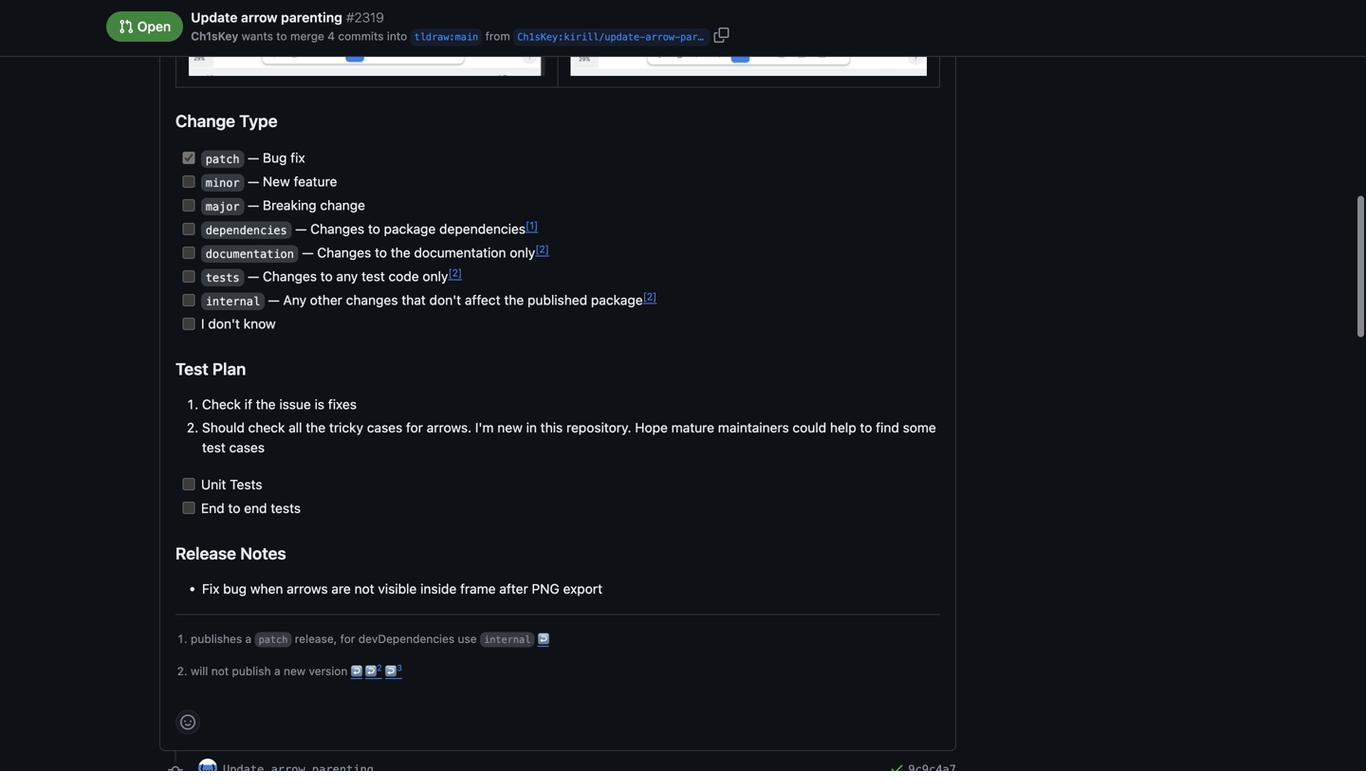 Task type: vqa. For each thing, say whether or not it's contained in the screenshot.


Task type: describe. For each thing, give the bounding box(es) containing it.
package inside the internal — any other changes that don't affect the published package 2
[[591, 292, 643, 308]]

1 : from the left
[[449, 31, 455, 43]]

1 vertical spatial tests
[[271, 501, 301, 516]]

copy image
[[714, 28, 729, 43]]

hope
[[635, 420, 668, 436]]

— for documentation — changes to the documentation only 2
[[302, 245, 314, 261]]

internal inside publishes a patch release, for devdependencies use internal ↩
[[484, 634, 531, 646]]

is
[[315, 397, 325, 412]]

into
[[387, 29, 407, 43]]

tricky
[[329, 420, 363, 436]]

repository.
[[567, 420, 632, 436]]

tests inside tests — changes to any test code only 2
[[206, 271, 240, 284]]

3 / 3 checks ok image
[[890, 762, 905, 772]]

published
[[528, 292, 588, 308]]

new inside will not publish a new version ↩ ↩ 2 ↩ 3
[[284, 665, 306, 678]]

tests
[[230, 477, 262, 493]]

— for major — breaking change
[[248, 198, 259, 213]]

↩ left '3'
[[366, 665, 377, 678]]

↩ down png
[[538, 632, 549, 646]]

2 inside documentation — changes to the documentation only 2
[[539, 243, 546, 255]]

— for tests — changes to any test code only 2
[[248, 269, 259, 284]]

to down update arrow parenting #2319
[[276, 29, 287, 43]]

@ch1skey image
[[198, 759, 217, 772]]

— for dependencies — changes to package dependencies 1
[[295, 221, 307, 237]]

0 vertical spatial parenting
[[281, 9, 343, 25]]

code
[[389, 269, 419, 284]]

minor — new feature
[[206, 174, 337, 190]]

documentation — changes to the documentation only 2
[[206, 243, 546, 261]]

git pull request image
[[119, 19, 134, 34]]

check if the issue is fixes should check all the tricky cases for arrows. i'm new in this repository. hope mature maintainers could help to find some test cases
[[202, 397, 937, 456]]

i don't know
[[198, 316, 276, 332]]

this
[[541, 420, 563, 436]]

end
[[201, 501, 225, 516]]

unit
[[201, 477, 226, 493]]

internal — any other changes that don't affect the published package 2
[[206, 291, 653, 308]]

end
[[244, 501, 267, 516]]

to left 'end'
[[228, 501, 240, 516]]

git commit image
[[168, 763, 183, 772]]

test inside tests — changes to any test code only 2
[[362, 269, 385, 284]]

test
[[176, 359, 209, 379]]

1
[[530, 220, 534, 231]]

the right all
[[306, 420, 326, 436]]

find
[[876, 420, 900, 436]]

bug
[[223, 581, 247, 597]]

version
[[309, 665, 348, 678]]

issue
[[279, 397, 311, 412]]

0 vertical spatial not
[[355, 581, 375, 597]]

— for minor — new feature
[[248, 174, 259, 190]]

3
[[397, 663, 402, 673]]

0 horizontal spatial dependencies
[[206, 224, 287, 237]]

kirill/update-
[[564, 31, 646, 43]]

check
[[248, 420, 285, 436]]

fix
[[202, 581, 220, 597]]

some
[[903, 420, 937, 436]]

any
[[336, 269, 358, 284]]

main
[[455, 31, 479, 43]]

release notes
[[176, 544, 286, 563]]

type
[[239, 111, 278, 130]]

unit tests
[[198, 477, 262, 493]]

changes for — changes to any test code only
[[263, 269, 317, 284]]

patch — bug fix
[[206, 150, 305, 166]]

bug
[[263, 150, 287, 166]]

release
[[176, 544, 236, 563]]

update arrow parenting #2319
[[191, 9, 384, 25]]

fixes
[[328, 397, 357, 412]]

export
[[563, 581, 603, 597]]

add or remove reactions image
[[180, 715, 196, 730]]

ch1skey wants to merge 4 commits into tldraw : main from ch1skey : kirill/update-arrow-parenting
[[191, 29, 733, 43]]

new
[[263, 174, 290, 190]]

dependencies — changes to package dependencies 1
[[206, 220, 534, 237]]

test inside check if the issue is fixes should check all the tricky cases for arrows. i'm new in this repository. hope mature maintainers could help to find some test cases
[[202, 440, 226, 456]]

check
[[202, 397, 241, 412]]

open
[[134, 19, 171, 34]]

frame
[[460, 581, 496, 597]]

0 horizontal spatial ↩ link
[[351, 665, 362, 678]]

publishes a patch release, for devdependencies use internal ↩
[[191, 632, 549, 646]]

notes
[[240, 544, 286, 563]]

all
[[289, 420, 302, 436]]

when
[[250, 581, 283, 597]]

major — breaking change
[[206, 198, 365, 213]]

1 horizontal spatial dependencies
[[440, 221, 526, 237]]

update arrow parenting link
[[191, 8, 343, 28]]

↩ right the version
[[351, 665, 362, 678]]

fix
[[291, 150, 305, 166]]

1 vertical spatial cases
[[229, 440, 265, 456]]

could
[[793, 420, 827, 436]]

arrows
[[287, 581, 328, 597]]

commits
[[338, 29, 384, 43]]

changes
[[346, 292, 398, 308]]

feature
[[294, 174, 337, 190]]

arrow
[[241, 9, 278, 25]]

2 link for — changes to the documentation only
[[536, 243, 549, 255]]

— for patch — bug fix
[[248, 150, 259, 166]]

change
[[176, 111, 235, 130]]

1 horizontal spatial documentation
[[414, 245, 506, 261]]

minor
[[206, 176, 240, 190]]



Task type: locate. For each thing, give the bounding box(es) containing it.
internal
[[206, 295, 260, 308], [484, 634, 531, 646]]

in
[[526, 420, 537, 436]]

— for internal — any other changes that don't affect the published package 2
[[268, 292, 280, 308]]

tldraw
[[414, 31, 449, 43]]

not
[[355, 581, 375, 597], [211, 665, 229, 678]]

patch inside 'patch — bug fix'
[[206, 153, 240, 166]]

0 horizontal spatial for
[[340, 632, 355, 646]]

1 vertical spatial only
[[423, 269, 448, 284]]

internal up i don't know
[[206, 295, 260, 308]]

2 left '3'
[[377, 663, 382, 673]]

#2319
[[346, 9, 384, 25]]

not right the will
[[211, 665, 229, 678]]

— inside documentation — changes to the documentation only 2
[[302, 245, 314, 261]]

1 horizontal spatial new
[[498, 420, 523, 436]]

before gif image
[[189, 0, 545, 76]]

are
[[332, 581, 351, 597]]

↩ link
[[538, 632, 549, 646], [351, 665, 362, 678]]

— inside tests — changes to any test code only 2
[[248, 269, 259, 284]]

2 up published
[[539, 243, 546, 255]]

changes inside documentation — changes to the documentation only 2
[[317, 245, 371, 261]]

0 horizontal spatial tests
[[206, 271, 240, 284]]

2 inside the internal — any other changes that don't affect the published package 2
[[647, 291, 653, 302]]

a
[[245, 632, 252, 646], [274, 665, 281, 678]]

internal inside the internal — any other changes that don't affect the published package 2
[[206, 295, 260, 308]]

for inside check if the issue is fixes should check all the tricky cases for arrows. i'm new in this repository. hope mature maintainers could help to find some test cases
[[406, 420, 423, 436]]

2 horizontal spatial 2 link
[[643, 291, 657, 302]]

maintainers
[[718, 420, 789, 436]]

0 horizontal spatial patch
[[206, 153, 240, 166]]

0 horizontal spatial not
[[211, 665, 229, 678]]

new left the in
[[498, 420, 523, 436]]

major
[[206, 200, 240, 213]]

2
[[539, 243, 546, 255], [452, 267, 458, 278], [647, 291, 653, 302], [377, 663, 382, 673]]

0 vertical spatial package
[[384, 221, 436, 237]]

— inside dependencies — changes to package dependencies 1
[[295, 221, 307, 237]]

new left the version
[[284, 665, 306, 678]]

after gif image
[[571, 0, 927, 76]]

new inside check if the issue is fixes should check all the tricky cases for arrows. i'm new in this repository. hope mature maintainers could help to find some test cases
[[498, 420, 523, 436]]

1 horizontal spatial for
[[406, 420, 423, 436]]

png
[[532, 581, 560, 597]]

don't right 'that' on the top of page
[[430, 292, 461, 308]]

2 link right published
[[643, 291, 657, 302]]

cases right "tricky" at the bottom
[[367, 420, 403, 436]]

1 horizontal spatial cases
[[367, 420, 403, 436]]

1 vertical spatial ↩ link
[[351, 665, 362, 678]]

merge
[[290, 29, 324, 43]]

1 horizontal spatial don't
[[430, 292, 461, 308]]

breaking
[[263, 198, 317, 213]]

0 vertical spatial ↩ link
[[538, 632, 549, 646]]

patch
[[206, 153, 240, 166], [259, 634, 288, 646]]

0 vertical spatial 2 link
[[536, 243, 549, 255]]

1 horizontal spatial not
[[355, 581, 375, 597]]

to up documentation — changes to the documentation only 2
[[368, 221, 380, 237]]

the inside documentation — changes to the documentation only 2
[[391, 245, 411, 261]]

test plan
[[176, 359, 246, 379]]

not right are
[[355, 581, 375, 597]]

2 up the internal — any other changes that don't affect the published package 2
[[452, 267, 458, 278]]

patch up publish on the bottom of the page
[[259, 634, 288, 646]]

0 vertical spatial only
[[510, 245, 536, 261]]

0 vertical spatial patch
[[206, 153, 240, 166]]

arrow-
[[646, 31, 681, 43]]

the up code
[[391, 245, 411, 261]]

2 link down 1 link
[[536, 243, 549, 255]]

tests right 'end'
[[271, 501, 301, 516]]

end to end tests
[[198, 501, 301, 516]]

from
[[486, 29, 510, 43]]

a right publish on the bottom of the page
[[274, 665, 281, 678]]

changes
[[310, 221, 365, 237], [317, 245, 371, 261], [263, 269, 317, 284]]

i
[[201, 316, 205, 332]]

1 horizontal spatial internal
[[484, 634, 531, 646]]

0 vertical spatial internal
[[206, 295, 260, 308]]

2 inside will not publish a new version ↩ ↩ 2 ↩ 3
[[377, 663, 382, 673]]

2 inside tests — changes to any test code only 2
[[452, 267, 458, 278]]

0 horizontal spatial test
[[202, 440, 226, 456]]

i'm
[[475, 420, 494, 436]]

1 horizontal spatial ↩ link
[[538, 632, 549, 646]]

changes for — changes to the documentation only
[[317, 245, 371, 261]]

↩ link down png
[[538, 632, 549, 646]]

help
[[830, 420, 857, 436]]

— left 'new'
[[248, 174, 259, 190]]

inside
[[421, 581, 457, 597]]

0 horizontal spatial parenting
[[281, 9, 343, 25]]

ch1skey right from
[[517, 31, 558, 43]]

1 vertical spatial internal
[[484, 634, 531, 646]]

tests
[[206, 271, 240, 284], [271, 501, 301, 516]]

the right if
[[256, 397, 276, 412]]

2 link for — changes to any test code only
[[448, 267, 462, 278]]

:
[[449, 31, 455, 43], [558, 31, 564, 43]]

not inside will not publish a new version ↩ ↩ 2 ↩ 3
[[211, 665, 229, 678]]

1 horizontal spatial only
[[510, 245, 536, 261]]

package inside dependencies — changes to package dependencies 1
[[384, 221, 436, 237]]

change type
[[176, 111, 278, 130]]

None checkbox
[[183, 152, 195, 164], [183, 175, 195, 188], [183, 223, 195, 235], [183, 270, 195, 283], [183, 502, 195, 515], [183, 152, 195, 164], [183, 175, 195, 188], [183, 223, 195, 235], [183, 270, 195, 283], [183, 502, 195, 515]]

don't right i
[[208, 316, 240, 332]]

cases
[[367, 420, 403, 436], [229, 440, 265, 456]]

publish
[[232, 665, 271, 678]]

0 horizontal spatial cases
[[229, 440, 265, 456]]

1 vertical spatial parenting
[[681, 31, 733, 43]]

cases down "check"
[[229, 440, 265, 456]]

new
[[498, 420, 523, 436], [284, 665, 306, 678]]

parenting inside ch1skey wants to merge 4 commits into tldraw : main from ch1skey : kirill/update-arrow-parenting
[[681, 31, 733, 43]]

tests — changes to any test code only 2
[[206, 267, 458, 284]]

1 vertical spatial patch
[[259, 634, 288, 646]]

to inside tests — changes to any test code only 2
[[321, 269, 333, 284]]

1 vertical spatial not
[[211, 665, 229, 678]]

add or remove reactions element
[[176, 710, 200, 735]]

documentation up the affect
[[414, 245, 506, 261]]

2 : from the left
[[558, 31, 564, 43]]

0 horizontal spatial documentation
[[206, 247, 294, 261]]

1 horizontal spatial test
[[362, 269, 385, 284]]

only down 1 link
[[510, 245, 536, 261]]

0 horizontal spatial :
[[449, 31, 455, 43]]

1 vertical spatial package
[[591, 292, 643, 308]]

1 horizontal spatial tests
[[271, 501, 301, 516]]

: left from
[[449, 31, 455, 43]]

1 vertical spatial new
[[284, 665, 306, 678]]

—
[[248, 150, 259, 166], [248, 174, 259, 190], [248, 198, 259, 213], [295, 221, 307, 237], [302, 245, 314, 261], [248, 269, 259, 284], [268, 292, 280, 308]]

1 horizontal spatial :
[[558, 31, 564, 43]]

— down breaking
[[295, 221, 307, 237]]

0 vertical spatial don't
[[430, 292, 461, 308]]

after
[[500, 581, 528, 597]]

if
[[245, 397, 252, 412]]

should
[[202, 420, 245, 436]]

2 right published
[[647, 291, 653, 302]]

1 horizontal spatial package
[[591, 292, 643, 308]]

1 horizontal spatial patch
[[259, 634, 288, 646]]

changes inside dependencies — changes to package dependencies 1
[[310, 221, 365, 237]]

0 vertical spatial for
[[406, 420, 423, 436]]

only inside documentation — changes to the documentation only 2
[[510, 245, 536, 261]]

visible
[[378, 581, 417, 597]]

fix bug when arrows are not visible inside frame after png export
[[202, 581, 603, 597]]

— inside the internal — any other changes that don't affect the published package 2
[[268, 292, 280, 308]]

test
[[362, 269, 385, 284], [202, 440, 226, 456]]

will
[[191, 665, 208, 678]]

test up changes
[[362, 269, 385, 284]]

2 link for — any other changes that don't affect the published package
[[643, 291, 657, 302]]

the right the affect
[[504, 292, 524, 308]]

0 horizontal spatial internal
[[206, 295, 260, 308]]

0 horizontal spatial package
[[384, 221, 436, 237]]

changes inside tests — changes to any test code only 2
[[263, 269, 317, 284]]

update
[[191, 9, 238, 25]]

don't
[[430, 292, 461, 308], [208, 316, 240, 332]]

— left the bug
[[248, 150, 259, 166]]

release,
[[295, 632, 337, 646]]

0 vertical spatial cases
[[367, 420, 403, 436]]

plan
[[212, 359, 246, 379]]

a right the publishes
[[245, 632, 252, 646]]

1 horizontal spatial ch1skey
[[517, 31, 558, 43]]

to inside dependencies — changes to package dependencies 1
[[368, 221, 380, 237]]

0 horizontal spatial ch1skey
[[191, 29, 238, 43]]

to
[[276, 29, 287, 43], [368, 221, 380, 237], [375, 245, 387, 261], [321, 269, 333, 284], [860, 420, 873, 436], [228, 501, 240, 516]]

to left any
[[321, 269, 333, 284]]

dependencies down major
[[206, 224, 287, 237]]

0 horizontal spatial only
[[423, 269, 448, 284]]

1 horizontal spatial 2 link
[[536, 243, 549, 255]]

1 vertical spatial for
[[340, 632, 355, 646]]

mature
[[672, 420, 715, 436]]

any
[[283, 292, 307, 308]]

0 vertical spatial a
[[245, 632, 252, 646]]

— up tests — changes to any test code only 2
[[302, 245, 314, 261]]

1 horizontal spatial a
[[274, 665, 281, 678]]

other
[[310, 292, 343, 308]]

will not publish a new version ↩ ↩ 2 ↩ 3
[[191, 663, 402, 678]]

to left find
[[860, 420, 873, 436]]

parenting
[[281, 9, 343, 25], [681, 31, 733, 43]]

None checkbox
[[183, 199, 195, 211], [183, 247, 195, 259], [183, 294, 195, 306], [183, 318, 195, 330], [183, 478, 195, 491], [183, 199, 195, 211], [183, 247, 195, 259], [183, 294, 195, 306], [183, 318, 195, 330], [183, 478, 195, 491]]

arrows.
[[427, 420, 472, 436]]

tests up i don't know
[[206, 271, 240, 284]]

that
[[402, 292, 426, 308]]

2 link up the internal — any other changes that don't affect the published package 2
[[448, 267, 462, 278]]

1 vertical spatial don't
[[208, 316, 240, 332]]

for right release,
[[340, 632, 355, 646]]

patch up the 'minor'
[[206, 153, 240, 166]]

dependencies
[[440, 221, 526, 237], [206, 224, 287, 237]]

package right published
[[591, 292, 643, 308]]

ch1skey inside ch1skey wants to merge 4 commits into tldraw : main from ch1skey : kirill/update-arrow-parenting
[[517, 31, 558, 43]]

0 horizontal spatial a
[[245, 632, 252, 646]]

2 vertical spatial 2 link
[[643, 291, 657, 302]]

↩ down devdependencies
[[385, 665, 397, 678]]

wants
[[242, 29, 273, 43]]

only inside tests — changes to any test code only 2
[[423, 269, 448, 284]]

0 vertical spatial test
[[362, 269, 385, 284]]

devdependencies
[[358, 632, 455, 646]]

change
[[320, 198, 365, 213]]

internal right use
[[484, 634, 531, 646]]

documentation down major
[[206, 247, 294, 261]]

0 horizontal spatial new
[[284, 665, 306, 678]]

don't inside the internal — any other changes that don't affect the published package 2
[[430, 292, 461, 308]]

package
[[384, 221, 436, 237], [591, 292, 643, 308]]

only up the internal — any other changes that don't affect the published package 2
[[423, 269, 448, 284]]

: right from
[[558, 31, 564, 43]]

documentation
[[414, 245, 506, 261], [206, 247, 294, 261]]

ch1skey down "update"
[[191, 29, 238, 43]]

patch inside publishes a patch release, for devdependencies use internal ↩
[[259, 634, 288, 646]]

4
[[328, 29, 335, 43]]

to down dependencies — changes to package dependencies 1
[[375, 245, 387, 261]]

0 horizontal spatial 2 link
[[448, 267, 462, 278]]

1 vertical spatial test
[[202, 440, 226, 456]]

ch1skey link
[[191, 28, 238, 45]]

— left any
[[268, 292, 280, 308]]

package up documentation — changes to the documentation only 2
[[384, 221, 436, 237]]

2 vertical spatial changes
[[263, 269, 317, 284]]

dependencies left 1 on the top left of the page
[[440, 221, 526, 237]]

publishes
[[191, 632, 242, 646]]

↩
[[538, 632, 549, 646], [351, 665, 362, 678], [366, 665, 377, 678], [385, 665, 397, 678]]

the inside the internal — any other changes that don't affect the published package 2
[[504, 292, 524, 308]]

only
[[510, 245, 536, 261], [423, 269, 448, 284]]

↩ link right the version
[[351, 665, 362, 678]]

1 horizontal spatial parenting
[[681, 31, 733, 43]]

to inside documentation — changes to the documentation only 2
[[375, 245, 387, 261]]

1 link
[[526, 220, 538, 231]]

know
[[244, 316, 276, 332]]

1 vertical spatial changes
[[317, 245, 371, 261]]

the
[[391, 245, 411, 261], [504, 292, 524, 308], [256, 397, 276, 412], [306, 420, 326, 436]]

for left arrows.
[[406, 420, 423, 436]]

a inside will not publish a new version ↩ ↩ 2 ↩ 3
[[274, 665, 281, 678]]

— up know
[[248, 269, 259, 284]]

0 vertical spatial tests
[[206, 271, 240, 284]]

— down minor — new feature
[[248, 198, 259, 213]]

1 vertical spatial 2 link
[[448, 267, 462, 278]]

1 vertical spatial a
[[274, 665, 281, 678]]

use
[[458, 632, 477, 646]]

changes for — changes to package dependencies
[[310, 221, 365, 237]]

0 horizontal spatial don't
[[208, 316, 240, 332]]

affect
[[465, 292, 501, 308]]

test down 'should'
[[202, 440, 226, 456]]

0 vertical spatial changes
[[310, 221, 365, 237]]

to inside check if the issue is fixes should check all the tricky cases for arrows. i'm new in this repository. hope mature maintainers could help to find some test cases
[[860, 420, 873, 436]]

0 vertical spatial new
[[498, 420, 523, 436]]



